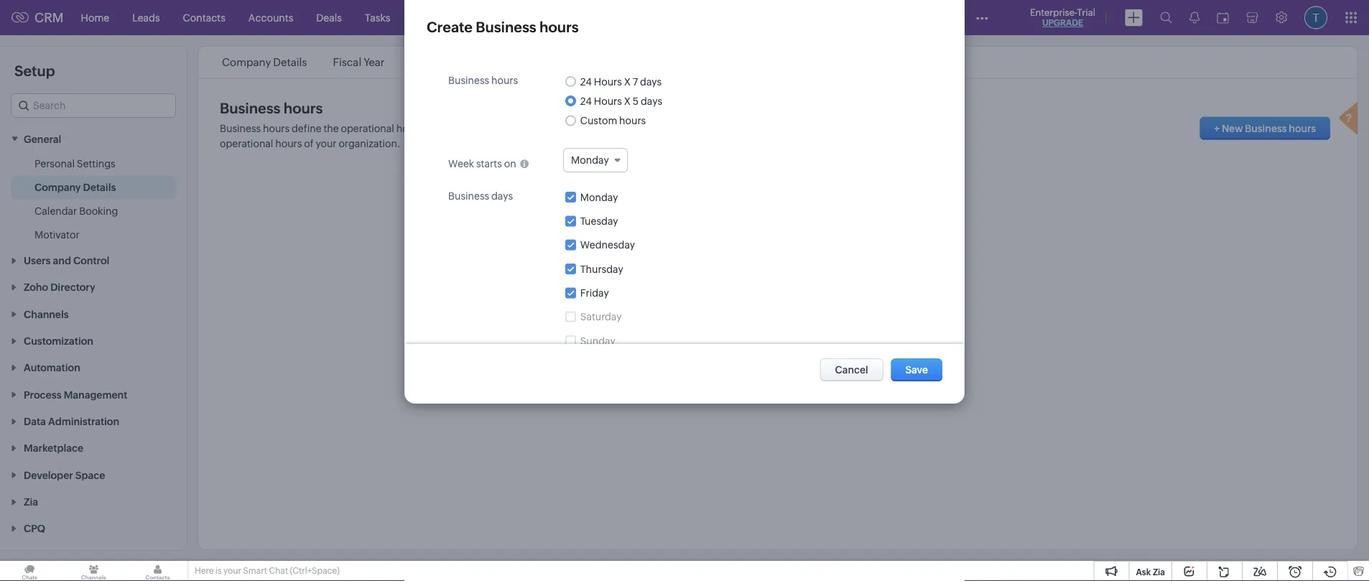 Task type: locate. For each thing, give the bounding box(es) containing it.
1 vertical spatial days
[[641, 95, 663, 107]]

company up calendar
[[35, 181, 81, 193]]

2 x from the top
[[624, 95, 631, 107]]

days right 5
[[641, 95, 663, 107]]

0 vertical spatial company details
[[222, 56, 307, 69]]

crm
[[35, 10, 64, 25]]

the right define
[[324, 123, 339, 134]]

1 horizontal spatial business hours
[[449, 75, 518, 86]]

0 horizontal spatial organization.
[[339, 138, 401, 150]]

personal
[[35, 158, 75, 169]]

2 horizontal spatial the
[[919, 123, 934, 134]]

out
[[890, 123, 906, 134]]

x left 5
[[624, 95, 631, 107]]

business hours down 'mapping'
[[449, 75, 518, 86]]

0 vertical spatial business hours
[[449, 75, 518, 86]]

business hours
[[449, 75, 518, 86], [220, 100, 323, 117]]

0 horizontal spatial of
[[304, 138, 314, 150]]

24 for 24 hours x 5 days
[[581, 95, 592, 107]]

24 up custom
[[581, 95, 592, 107]]

company details link down personal settings
[[35, 180, 116, 194]]

new
[[1223, 123, 1244, 134]]

business
[[476, 19, 537, 35], [449, 75, 490, 86], [220, 100, 281, 117], [1246, 123, 1288, 134], [220, 123, 261, 134], [449, 190, 490, 202]]

monday
[[571, 155, 609, 166], [581, 191, 618, 203]]

0 vertical spatial details
[[273, 56, 307, 69]]

1 horizontal spatial company details
[[222, 56, 307, 69]]

24 hours x 5 days
[[581, 95, 663, 107]]

ask zia
[[1137, 567, 1166, 577]]

saturday
[[581, 311, 622, 323]]

company details link
[[220, 56, 309, 69], [35, 180, 116, 194]]

signals element
[[1182, 0, 1209, 35]]

0 vertical spatial operational
[[341, 123, 395, 134]]

hours left define
[[263, 123, 290, 134]]

0 vertical spatial monday
[[571, 155, 609, 166]]

tasks link
[[354, 0, 402, 35]]

2 vertical spatial days
[[492, 190, 513, 202]]

hours down 'mapping'
[[492, 75, 518, 86]]

general
[[24, 133, 61, 145]]

calendar booking
[[35, 205, 118, 217]]

0 vertical spatial company details link
[[220, 56, 309, 69]]

hours left "help" image
[[1290, 123, 1317, 134]]

1 x from the top
[[624, 76, 631, 87]]

1 horizontal spatial details
[[273, 56, 307, 69]]

1 horizontal spatial company
[[222, 56, 271, 69]]

0 vertical spatial x
[[624, 76, 631, 87]]

is
[[216, 566, 222, 576]]

company down accounts link
[[222, 56, 271, 69]]

home link
[[69, 0, 121, 35]]

0 vertical spatial 24
[[581, 76, 592, 87]]

hours
[[540, 19, 579, 35], [492, 75, 518, 86], [284, 100, 323, 117], [620, 115, 646, 127], [1290, 123, 1317, 134], [263, 123, 290, 134], [397, 123, 423, 134], [584, 123, 611, 134], [275, 138, 302, 150]]

hours
[[594, 76, 622, 87], [594, 95, 622, 107]]

24
[[581, 76, 592, 87], [581, 95, 592, 107]]

1 vertical spatial x
[[624, 95, 631, 107]]

x
[[624, 76, 631, 87], [624, 95, 631, 107]]

set
[[524, 123, 539, 134]]

details
[[273, 56, 307, 69], [83, 181, 116, 193]]

cancel button
[[820, 359, 884, 382]]

0 vertical spatial hours
[[594, 76, 622, 87]]

+ new business hours
[[1215, 123, 1317, 134]]

tasks
[[365, 12, 390, 23]]

help image
[[1337, 100, 1366, 139]]

home
[[81, 12, 109, 23]]

list
[[209, 47, 811, 78]]

0 horizontal spatial the
[[324, 123, 339, 134]]

signals image
[[1190, 12, 1200, 24]]

domain mapping
[[411, 56, 497, 69]]

of down domain on the left top of the page
[[425, 123, 435, 134]]

upgrade
[[1043, 18, 1084, 28]]

the right at
[[919, 123, 934, 134]]

0 horizontal spatial details
[[83, 181, 116, 193]]

the right that
[[778, 123, 793, 134]]

1 vertical spatial company details link
[[35, 180, 116, 194]]

calls link
[[468, 0, 514, 35]]

organization.
[[460, 123, 522, 134], [339, 138, 401, 150]]

0 horizontal spatial company details link
[[35, 180, 116, 194]]

define
[[292, 123, 322, 134]]

monday up tuesday
[[581, 191, 618, 203]]

1 hours from the top
[[594, 76, 622, 87]]

setup
[[14, 63, 55, 79]]

0 horizontal spatial company details
[[35, 181, 116, 193]]

create
[[427, 19, 473, 35]]

deals
[[316, 12, 342, 23]]

company details inside general 'region'
[[35, 181, 116, 193]]

of
[[425, 123, 435, 134], [304, 138, 314, 150]]

1 horizontal spatial company details link
[[220, 56, 309, 69]]

details inside general 'region'
[[83, 181, 116, 193]]

of down define
[[304, 138, 314, 150]]

your
[[437, 123, 458, 134], [647, 123, 668, 134], [316, 138, 337, 150], [224, 566, 241, 576]]

1 vertical spatial 24
[[581, 95, 592, 107]]

year
[[364, 56, 385, 69]]

settings
[[77, 158, 116, 169]]

motivator link
[[35, 227, 79, 242]]

2 hours from the top
[[594, 95, 622, 107]]

1 vertical spatial company details
[[35, 181, 116, 193]]

24 up 24 hours x 5 days
[[581, 76, 592, 87]]

1 vertical spatial company
[[35, 181, 81, 193]]

operational
[[341, 123, 395, 134], [220, 138, 273, 150]]

days down on
[[492, 190, 513, 202]]

contacts
[[183, 12, 226, 23]]

0 horizontal spatial company
[[35, 181, 81, 193]]

1 horizontal spatial organization.
[[460, 123, 522, 134]]

company details down personal settings
[[35, 181, 116, 193]]

calendar booking link
[[35, 204, 118, 218]]

days right 7
[[640, 76, 662, 87]]

24 hours x 7 days
[[581, 76, 662, 87]]

fiscal year
[[333, 56, 385, 69]]

0 vertical spatial of
[[425, 123, 435, 134]]

general button
[[0, 125, 187, 152]]

profile element
[[1297, 0, 1337, 35]]

smart
[[243, 566, 267, 576]]

details up booking
[[83, 181, 116, 193]]

company inside list
[[222, 56, 271, 69]]

company details link down accounts link
[[220, 56, 309, 69]]

custom hours
[[581, 115, 646, 127]]

0 vertical spatial company
[[222, 56, 271, 69]]

monday down "business hours define the operational hours of your organization. set business hours to help your employees ensure that the activities are carried out at the operational hours of your organization."
[[571, 155, 609, 166]]

cancel
[[836, 364, 869, 376]]

0 vertical spatial days
[[640, 76, 662, 87]]

hours left the to
[[584, 123, 611, 134]]

1 24 from the top
[[581, 76, 592, 87]]

details down accounts link
[[273, 56, 307, 69]]

2 24 from the top
[[581, 95, 592, 107]]

personal settings
[[35, 158, 116, 169]]

x left 7
[[624, 76, 631, 87]]

to
[[613, 123, 623, 134]]

business hours define the operational hours of your organization. set business hours to help your employees ensure that the activities are carried out at the operational hours of your organization.
[[220, 123, 934, 150]]

fiscal
[[333, 56, 362, 69]]

company
[[222, 56, 271, 69], [35, 181, 81, 193]]

company details down accounts link
[[222, 56, 307, 69]]

1 vertical spatial business hours
[[220, 100, 323, 117]]

calendar image
[[1218, 12, 1230, 23]]

1 vertical spatial hours
[[594, 95, 622, 107]]

1 horizontal spatial the
[[778, 123, 793, 134]]

x for 7
[[624, 76, 631, 87]]

days
[[640, 76, 662, 87], [641, 95, 663, 107], [492, 190, 513, 202]]

1 vertical spatial details
[[83, 181, 116, 193]]

hours up custom hours
[[594, 95, 622, 107]]

1 vertical spatial organization.
[[339, 138, 401, 150]]

business hours up define
[[220, 100, 323, 117]]

hours up 24 hours x 5 days
[[594, 76, 622, 87]]

0 horizontal spatial operational
[[220, 138, 273, 150]]

1 vertical spatial of
[[304, 138, 314, 150]]

contacts link
[[171, 0, 237, 35]]



Task type: vqa. For each thing, say whether or not it's contained in the screenshot.
'Custom hours'
yes



Task type: describe. For each thing, give the bounding box(es) containing it.
accounts
[[249, 12, 293, 23]]

monday inside monday field
[[571, 155, 609, 166]]

1 vertical spatial monday
[[581, 191, 618, 203]]

(ctrl+space)
[[290, 566, 340, 576]]

sunday
[[581, 335, 616, 347]]

hours for 5
[[594, 95, 622, 107]]

hours down domain on the left top of the page
[[397, 123, 423, 134]]

2 the from the left
[[778, 123, 793, 134]]

tuesday
[[581, 215, 619, 227]]

Monday field
[[564, 148, 628, 173]]

employees
[[670, 123, 721, 134]]

here is your smart chat (ctrl+space)
[[195, 566, 340, 576]]

are
[[839, 123, 853, 134]]

business
[[541, 123, 582, 134]]

domain
[[411, 56, 450, 69]]

business days
[[449, 190, 513, 202]]

custom
[[581, 115, 618, 127]]

week
[[449, 158, 474, 170]]

general region
[[0, 152, 187, 247]]

7
[[633, 76, 638, 87]]

create menu element
[[1117, 0, 1152, 35]]

profile image
[[1305, 6, 1328, 29]]

crm link
[[12, 10, 64, 25]]

contacts image
[[128, 561, 187, 581]]

chat
[[269, 566, 288, 576]]

company inside general 'region'
[[35, 181, 81, 193]]

24 for 24 hours x 7 days
[[581, 76, 592, 87]]

help
[[625, 123, 645, 134]]

save button
[[892, 359, 943, 382]]

ask
[[1137, 567, 1152, 577]]

that
[[757, 123, 776, 134]]

enterprise-trial upgrade
[[1031, 7, 1096, 28]]

wednesday
[[581, 239, 635, 251]]

company details inside list
[[222, 56, 307, 69]]

hours down 5
[[620, 115, 646, 127]]

chats image
[[0, 561, 59, 581]]

create business hours
[[427, 19, 579, 35]]

business inside "business hours define the operational hours of your organization. set business hours to help your employees ensure that the activities are carried out at the operational hours of your organization."
[[220, 123, 261, 134]]

personal settings link
[[35, 156, 116, 171]]

1 horizontal spatial of
[[425, 123, 435, 134]]

your right "is" at the bottom left
[[224, 566, 241, 576]]

3 the from the left
[[919, 123, 934, 134]]

days for 24 hours x 5 days
[[641, 95, 663, 107]]

booking
[[79, 205, 118, 217]]

at
[[908, 123, 917, 134]]

reports link
[[514, 0, 574, 35]]

+
[[1215, 123, 1221, 134]]

thursday
[[581, 263, 624, 275]]

hours for 7
[[594, 76, 622, 87]]

days for 24 hours x 7 days
[[640, 76, 662, 87]]

search element
[[1152, 0, 1182, 35]]

create menu image
[[1126, 9, 1144, 26]]

channels image
[[64, 561, 123, 581]]

leads link
[[121, 0, 171, 35]]

1 horizontal spatial operational
[[341, 123, 395, 134]]

here
[[195, 566, 214, 576]]

motivator
[[35, 229, 79, 240]]

hours down define
[[275, 138, 302, 150]]

5
[[633, 95, 639, 107]]

list containing company details
[[209, 47, 811, 78]]

enterprise-
[[1031, 7, 1078, 18]]

0 horizontal spatial business hours
[[220, 100, 323, 117]]

details inside list
[[273, 56, 307, 69]]

friday
[[581, 287, 609, 299]]

leads
[[132, 12, 160, 23]]

hours right calls
[[540, 19, 579, 35]]

hours up define
[[284, 100, 323, 117]]

mapping
[[452, 56, 497, 69]]

carried
[[855, 123, 888, 134]]

zia
[[1154, 567, 1166, 577]]

0 vertical spatial organization.
[[460, 123, 522, 134]]

activities
[[795, 123, 836, 134]]

1 the from the left
[[324, 123, 339, 134]]

accounts link
[[237, 0, 305, 35]]

1 vertical spatial operational
[[220, 138, 273, 150]]

your up week
[[437, 123, 458, 134]]

on
[[504, 158, 517, 170]]

meetings
[[413, 12, 457, 23]]

calendar
[[35, 205, 77, 217]]

week starts on
[[449, 158, 517, 170]]

domain mapping link
[[409, 56, 499, 69]]

your right help
[[647, 123, 668, 134]]

search image
[[1161, 12, 1173, 24]]

save
[[906, 364, 929, 376]]

x for 5
[[624, 95, 631, 107]]

fiscal year link
[[331, 56, 387, 69]]

your down define
[[316, 138, 337, 150]]

trial
[[1078, 7, 1096, 18]]

deals link
[[305, 0, 354, 35]]

ensure
[[723, 123, 755, 134]]

starts
[[477, 158, 502, 170]]

calls
[[480, 12, 503, 23]]

reports
[[526, 12, 562, 23]]

meetings link
[[402, 0, 468, 35]]



